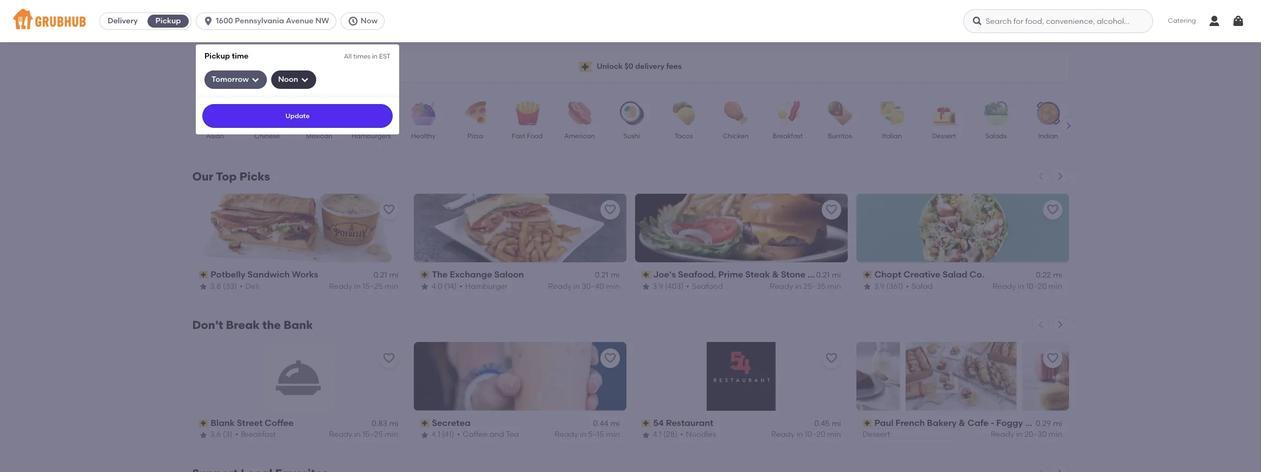 Task type: vqa. For each thing, say whether or not it's contained in the screenshot.


Task type: locate. For each thing, give the bounding box(es) containing it.
2 horizontal spatial 0.21 mi
[[817, 271, 842, 280]]

min down 0.22 mi
[[1049, 282, 1063, 291]]

caret left icon image
[[1037, 172, 1046, 181], [1037, 321, 1046, 329]]

0.45
[[815, 420, 830, 429]]

0 horizontal spatial ready in 10–20 min
[[772, 431, 842, 440]]

0.21 mi for joe's seafood, prime steak & stone crab
[[817, 271, 842, 280]]

save this restaurant image
[[604, 204, 617, 217], [825, 204, 838, 217], [604, 352, 617, 365], [825, 352, 838, 365]]

• for joe's seafood, prime steak & stone crab
[[687, 282, 690, 291]]

4.0 (14)
[[432, 282, 457, 291]]

1 3.9 from the left
[[653, 282, 664, 291]]

• right (403)
[[687, 282, 690, 291]]

min down crab
[[828, 282, 842, 291]]

save this restaurant image
[[382, 204, 395, 217], [1047, 204, 1060, 217], [382, 352, 395, 365], [1047, 352, 1060, 365]]

1 horizontal spatial pickup
[[205, 52, 230, 61]]

3 0.21 mi from the left
[[817, 271, 842, 280]]

0 vertical spatial ready in 10–20 min
[[993, 282, 1063, 291]]

• left the deli
[[240, 282, 243, 291]]

star icon image left 3.8
[[199, 283, 208, 291]]

0 horizontal spatial salad
[[912, 282, 933, 291]]

deli
[[246, 282, 259, 291]]

star icon image for potbelly sandwich works
[[199, 283, 208, 291]]

• breakfast
[[235, 431, 276, 440]]

2 ready in 15–25 min from the top
[[329, 431, 399, 440]]

subscription pass image
[[420, 272, 430, 279], [642, 272, 651, 279], [863, 272, 873, 279], [199, 420, 209, 428]]

subscription pass image for paul french bakery & cafe - foggy bottom
[[863, 420, 873, 428]]

salad
[[943, 270, 968, 280], [912, 282, 933, 291]]

mi for blank street coffee
[[390, 420, 399, 429]]

1 horizontal spatial 4.1
[[653, 431, 662, 440]]

1 horizontal spatial &
[[959, 418, 966, 429]]

0.21 mi
[[374, 271, 399, 280], [595, 271, 620, 280], [817, 271, 842, 280]]

min for the exchange saloon
[[606, 282, 620, 291]]

1 vertical spatial &
[[959, 418, 966, 429]]

min for blank street coffee
[[385, 431, 399, 440]]

mi
[[390, 271, 399, 280], [611, 271, 620, 280], [832, 271, 842, 280], [1054, 271, 1063, 280], [390, 420, 399, 429], [611, 420, 620, 429], [832, 420, 842, 429], [1054, 420, 1063, 429]]

salad left co.
[[943, 270, 968, 280]]

1 0.21 from the left
[[374, 271, 387, 280]]

pickup left time
[[205, 52, 230, 61]]

breakfast down breakfast image on the top right
[[773, 132, 803, 140]]

blank street coffee
[[211, 418, 294, 429]]

mi for chopt creative salad co.
[[1054, 271, 1063, 280]]

0 vertical spatial pickup
[[156, 16, 181, 26]]

4.1 down 54 at the bottom right of page
[[653, 431, 662, 440]]

& left cafe
[[959, 418, 966, 429]]

and
[[490, 431, 504, 440]]

0 horizontal spatial 3.9
[[653, 282, 664, 291]]

save this restaurant image for potbelly sandwich works
[[382, 204, 395, 217]]

1 horizontal spatial breakfast
[[773, 132, 803, 140]]

(361)
[[887, 282, 904, 291]]

1 vertical spatial coffee
[[463, 431, 488, 440]]

min down 0.29 mi at bottom
[[1049, 431, 1063, 440]]

0 vertical spatial 15–25
[[363, 282, 383, 291]]

• right (3)
[[235, 431, 238, 440]]

seafood
[[692, 282, 723, 291]]

1 4.1 from the left
[[432, 431, 441, 440]]

2 0.21 from the left
[[595, 271, 609, 280]]

breakfast
[[773, 132, 803, 140], [241, 431, 276, 440]]

0 horizontal spatial dessert
[[863, 431, 891, 440]]

subscription pass image left secretea on the bottom
[[420, 420, 430, 428]]

star icon image for joe's seafood, prime steak & stone crab
[[642, 283, 650, 291]]

1 horizontal spatial 0.21 mi
[[595, 271, 620, 280]]

2 3.9 from the left
[[875, 282, 885, 291]]

our
[[192, 170, 213, 183]]

dessert
[[933, 132, 956, 140], [863, 431, 891, 440]]

1 horizontal spatial 0.21
[[595, 271, 609, 280]]

save this restaurant button for joe's seafood, prime steak & stone crab
[[822, 200, 842, 220]]

mi right 0.22
[[1054, 271, 1063, 280]]

in for joe's seafood, prime steak & stone crab
[[796, 282, 802, 291]]

save this restaurant image for blank street coffee
[[382, 352, 395, 365]]

0.21 mi for the exchange saloon
[[595, 271, 620, 280]]

2 4.1 from the left
[[653, 431, 662, 440]]

star icon image left the 4.0
[[420, 283, 429, 291]]

subscription pass image left joe's
[[642, 272, 651, 279]]

3.9 (361)
[[875, 282, 904, 291]]

2 15–25 from the top
[[363, 431, 383, 440]]

burritos
[[828, 132, 852, 140]]

grubhub plus flag logo image
[[580, 62, 593, 72]]

0 horizontal spatial 0.21 mi
[[374, 271, 399, 280]]

• salad
[[906, 282, 933, 291]]

dessert image
[[926, 101, 964, 125]]

subscription pass image left "paul"
[[863, 420, 873, 428]]

caret left icon image down 0.22
[[1037, 321, 1046, 329]]

min down 0.44 mi
[[606, 431, 620, 440]]

mi up "ready in 30–40 min"
[[611, 271, 620, 280]]

0 horizontal spatial svg image
[[348, 16, 359, 27]]

mi right 0.44
[[611, 420, 620, 429]]

pickup button
[[146, 12, 191, 30]]

min down 0.45 mi at bottom right
[[828, 431, 842, 440]]

save this restaurant image for exchange
[[604, 204, 617, 217]]

0 horizontal spatial 0.21
[[374, 271, 387, 280]]

mexican image
[[300, 101, 338, 125]]

min right 30–40
[[606, 282, 620, 291]]

exchange
[[450, 270, 493, 280]]

0 vertical spatial breakfast
[[773, 132, 803, 140]]

3.9
[[653, 282, 664, 291], [875, 282, 885, 291]]

tea
[[506, 431, 519, 440]]

3.9 down joe's
[[653, 282, 664, 291]]

sushi image
[[613, 101, 651, 125]]

1 vertical spatial ready in 10–20 min
[[772, 431, 842, 440]]

healthy
[[411, 132, 436, 140]]

1 vertical spatial pickup
[[205, 52, 230, 61]]

in for chopt creative salad co.
[[1018, 282, 1025, 291]]

star icon image left 3.9 (361) on the right of the page
[[863, 283, 872, 291]]

ready in 15–25 min
[[329, 282, 399, 291], [329, 431, 399, 440]]

svg image inside now button
[[348, 16, 359, 27]]

15–25 for our top picks
[[363, 282, 383, 291]]

1600 pennsylvania avenue nw
[[216, 16, 329, 26]]

pickup time
[[205, 52, 249, 61]]

1 vertical spatial ready in 15–25 min
[[329, 431, 399, 440]]

subscription pass image left potbelly
[[199, 272, 209, 279]]

dessert down "paul"
[[863, 431, 891, 440]]

steak
[[746, 270, 770, 280]]

0.22
[[1037, 271, 1052, 280]]

update
[[286, 112, 310, 120]]

2 horizontal spatial 0.21
[[817, 271, 830, 280]]

subscription pass image for blank street coffee
[[199, 420, 209, 428]]

1600
[[216, 16, 233, 26]]

coffee up • breakfast
[[265, 418, 294, 429]]

svg image
[[203, 16, 214, 27], [973, 16, 984, 27], [251, 75, 260, 84], [301, 75, 309, 84]]

mexican
[[306, 132, 333, 140]]

1 horizontal spatial coffee
[[463, 431, 488, 440]]

dessert down dessert 'image'
[[933, 132, 956, 140]]

3.9 for joe's seafood, prime steak & stone crab
[[653, 282, 664, 291]]

save this restaurant button
[[379, 200, 399, 220], [601, 200, 620, 220], [822, 200, 842, 220], [1043, 200, 1063, 220], [379, 349, 399, 368], [601, 349, 620, 368], [822, 349, 842, 368], [1043, 349, 1063, 368]]

0.21 mi up 25–35 at the bottom
[[817, 271, 842, 280]]

1 vertical spatial 15–25
[[363, 431, 383, 440]]

star icon image left the 4.1 (28)
[[642, 431, 650, 440]]

caret right icon image
[[1065, 122, 1073, 130], [1056, 172, 1065, 181], [1056, 321, 1065, 329], [1056, 469, 1065, 473]]

star icon image left 4.1 (41)
[[420, 431, 429, 440]]

& right the steak
[[773, 270, 779, 280]]

1 15–25 from the top
[[363, 282, 383, 291]]

2 0.21 mi from the left
[[595, 271, 620, 280]]

catering button
[[1161, 9, 1204, 33]]

10–20 down the 0.45
[[805, 431, 826, 440]]

1 vertical spatial breakfast
[[241, 431, 276, 440]]

noodles
[[686, 431, 717, 440]]

• right (14)
[[460, 282, 463, 291]]

star icon image
[[199, 283, 208, 291], [420, 283, 429, 291], [642, 283, 650, 291], [863, 283, 872, 291], [199, 431, 208, 440], [420, 431, 429, 440], [642, 431, 650, 440]]

0 horizontal spatial breakfast
[[241, 431, 276, 440]]

paul french bakery & cafe - foggy bottom
[[875, 418, 1057, 429]]

save this restaurant button for chopt creative salad co.
[[1043, 200, 1063, 220]]

salad down creative
[[912, 282, 933, 291]]

3 0.21 from the left
[[817, 271, 830, 280]]

star icon image for the exchange saloon
[[420, 283, 429, 291]]

4.0
[[432, 282, 443, 291]]

0 vertical spatial 10–20
[[1027, 282, 1047, 291]]

0.83
[[372, 420, 387, 429]]

0 horizontal spatial 4.1
[[432, 431, 441, 440]]

1 horizontal spatial ready in 10–20 min
[[993, 282, 1063, 291]]

ready in 10–20 min down the 0.45
[[772, 431, 842, 440]]

save this restaurant button for potbelly sandwich works
[[379, 200, 399, 220]]

pickup inside pickup button
[[156, 16, 181, 26]]

3.8 (33)
[[210, 282, 237, 291]]

0 horizontal spatial &
[[773, 270, 779, 280]]

caret left icon image for don't break the bank
[[1037, 321, 1046, 329]]

0 horizontal spatial 10–20
[[805, 431, 826, 440]]

times
[[353, 53, 371, 60]]

1 0.21 mi from the left
[[374, 271, 399, 280]]

pickup
[[156, 16, 181, 26], [205, 52, 230, 61]]

1 horizontal spatial salad
[[943, 270, 968, 280]]

crab
[[808, 270, 830, 280]]

ready in 10–20 min down 0.22
[[993, 282, 1063, 291]]

co.
[[970, 270, 985, 280]]

now
[[361, 16, 378, 26]]

1 horizontal spatial 3.9
[[875, 282, 885, 291]]

mi for 54 restaurant
[[832, 420, 842, 429]]

min left the 4.0
[[385, 282, 399, 291]]

$0
[[625, 62, 634, 71]]

our top picks
[[192, 170, 270, 183]]

fast food image
[[509, 101, 547, 125]]

delivery button
[[100, 12, 146, 30]]

4.1 (28)
[[653, 431, 678, 440]]

ready for 54 restaurant
[[772, 431, 795, 440]]

mi right 0.29 at the bottom right
[[1054, 420, 1063, 429]]

3.9 down chopt
[[875, 282, 885, 291]]

min for secretea
[[606, 431, 620, 440]]

4.1
[[432, 431, 441, 440], [653, 431, 662, 440]]

• right (361)
[[906, 282, 909, 291]]

ready in 10–20 min for 54 restaurant
[[772, 431, 842, 440]]

1 horizontal spatial 10–20
[[1027, 282, 1047, 291]]

caret left icon image down the indian
[[1037, 172, 1046, 181]]

10–20 for 54 restaurant
[[805, 431, 826, 440]]

bakery
[[928, 418, 957, 429]]

10–20 down 0.22
[[1027, 282, 1047, 291]]

works
[[292, 270, 318, 280]]

save this restaurant image for restaurant
[[825, 352, 838, 365]]

0.83 mi
[[372, 420, 399, 429]]

• seafood
[[687, 282, 723, 291]]

in for the exchange saloon
[[574, 282, 580, 291]]

save this restaurant button for blank street coffee
[[379, 349, 399, 368]]

(28)
[[664, 431, 678, 440]]

pickup right delivery button
[[156, 16, 181, 26]]

burritos image
[[821, 101, 859, 125]]

mi left the
[[390, 271, 399, 280]]

subscription pass image left 54 at the bottom right of page
[[642, 420, 651, 428]]

mi right the 0.45
[[832, 420, 842, 429]]

2 caret left icon image from the top
[[1037, 321, 1046, 329]]

ready in 25–35 min
[[770, 282, 842, 291]]

0 vertical spatial caret left icon image
[[1037, 172, 1046, 181]]

breakfast down blank street coffee
[[241, 431, 276, 440]]

4.1 left (41)
[[432, 431, 441, 440]]

salads image
[[978, 101, 1016, 125]]

0 vertical spatial &
[[773, 270, 779, 280]]

star icon image left 3.6
[[199, 431, 208, 440]]

1 vertical spatial 10–20
[[805, 431, 826, 440]]

paul
[[875, 418, 894, 429]]

salads
[[986, 132, 1007, 140]]

0.44 mi
[[593, 420, 620, 429]]

• right (41)
[[457, 431, 460, 440]]

subscription pass image
[[199, 272, 209, 279], [420, 420, 430, 428], [642, 420, 651, 428], [863, 420, 873, 428]]

american image
[[561, 101, 599, 125]]

break
[[226, 319, 260, 332]]

hamburger
[[465, 282, 508, 291]]

stone
[[781, 270, 806, 280]]

subscription pass image left the
[[420, 272, 430, 279]]

tacos image
[[665, 101, 703, 125]]

all times in est
[[344, 53, 391, 60]]

0.21 mi up 30–40
[[595, 271, 620, 280]]

coffee
[[265, 418, 294, 429], [463, 431, 488, 440]]

potbelly sandwich works
[[211, 270, 318, 280]]

joe's seafood, prime steak & stone crab
[[654, 270, 830, 280]]

mi right '0.83'
[[390, 420, 399, 429]]

0.21 mi left the
[[374, 271, 399, 280]]

0 vertical spatial dessert
[[933, 132, 956, 140]]

subscription pass image left chopt
[[863, 272, 873, 279]]

subscription pass image for the exchange saloon
[[420, 272, 430, 279]]

1 caret left icon image from the top
[[1037, 172, 1046, 181]]

10–20 for chopt creative salad co.
[[1027, 282, 1047, 291]]

1 ready in 15–25 min from the top
[[329, 282, 399, 291]]

15–25
[[363, 282, 383, 291], [363, 431, 383, 440]]

• for blank street coffee
[[235, 431, 238, 440]]

restaurant
[[666, 418, 714, 429]]

min down 0.83 mi
[[385, 431, 399, 440]]

coffee left 'and'
[[463, 431, 488, 440]]

• right (28)
[[681, 431, 684, 440]]

tomorrow
[[212, 75, 249, 84]]

0.21 for the exchange saloon
[[595, 271, 609, 280]]

0 vertical spatial coffee
[[265, 418, 294, 429]]

mi for the exchange saloon
[[611, 271, 620, 280]]

min
[[385, 282, 399, 291], [606, 282, 620, 291], [828, 282, 842, 291], [1049, 282, 1063, 291], [385, 431, 399, 440], [606, 431, 620, 440], [828, 431, 842, 440], [1049, 431, 1063, 440]]

0 horizontal spatial pickup
[[156, 16, 181, 26]]

ready in 10–20 min
[[993, 282, 1063, 291], [772, 431, 842, 440]]

unlock $0 delivery fees
[[597, 62, 682, 71]]

0 vertical spatial ready in 15–25 min
[[329, 282, 399, 291]]

subscription pass image left blank
[[199, 420, 209, 428]]

svg image
[[1233, 15, 1246, 28], [348, 16, 359, 27]]

star icon image for chopt creative salad co.
[[863, 283, 872, 291]]

in for secretea
[[580, 431, 587, 440]]

main navigation navigation
[[0, 0, 1262, 473]]

1 vertical spatial caret left icon image
[[1037, 321, 1046, 329]]

star icon image left 3.9 (403) on the right of the page
[[642, 283, 650, 291]]

star icon image for secretea
[[420, 431, 429, 440]]

(14)
[[445, 282, 457, 291]]

fees
[[667, 62, 682, 71]]

mi right crab
[[832, 271, 842, 280]]

chopt
[[875, 270, 902, 280]]

1 vertical spatial dessert
[[863, 431, 891, 440]]



Task type: describe. For each thing, give the bounding box(es) containing it.
fast food
[[512, 132, 543, 140]]

in for blank street coffee
[[354, 431, 361, 440]]

0.21 mi for potbelly sandwich works
[[374, 271, 399, 280]]

0.21 for joe's seafood, prime steak & stone crab
[[817, 271, 830, 280]]

ready for the exchange saloon
[[548, 282, 572, 291]]

potbelly
[[211, 270, 246, 280]]

ready in 10–20 min for chopt creative salad co.
[[993, 282, 1063, 291]]

54 restaurant logo image
[[707, 342, 776, 411]]

bottom
[[1026, 418, 1057, 429]]

0 horizontal spatial coffee
[[265, 418, 294, 429]]

all
[[344, 53, 352, 60]]

4.1 for secretea
[[432, 431, 441, 440]]

seafood,
[[678, 270, 717, 280]]

ready for paul french bakery & cafe - foggy bottom
[[991, 431, 1015, 440]]

delivery
[[108, 16, 138, 26]]

save this restaurant image for paul french bakery & cafe - foggy bottom
[[1047, 352, 1060, 365]]

subscription pass image for chopt creative salad co.
[[863, 272, 873, 279]]

save this restaurant button for secretea
[[601, 349, 620, 368]]

save this restaurant button for paul french bakery & cafe - foggy bottom
[[1043, 349, 1063, 368]]

30–40
[[582, 282, 604, 291]]

• noodles
[[681, 431, 717, 440]]

street
[[237, 418, 263, 429]]

ready in 15–25 min for our top picks
[[329, 282, 399, 291]]

min for 54 restaurant
[[828, 431, 842, 440]]

caret left icon image for our top picks
[[1037, 172, 1046, 181]]

(3)
[[223, 431, 233, 440]]

1 vertical spatial salad
[[912, 282, 933, 291]]

now button
[[341, 12, 389, 30]]

4.1 for 54 restaurant
[[653, 431, 662, 440]]

0.29
[[1036, 420, 1052, 429]]

• deli
[[240, 282, 259, 291]]

pennsylvania
[[235, 16, 284, 26]]

save this restaurant button for the exchange saloon
[[601, 200, 620, 220]]

ready for potbelly sandwich works
[[329, 282, 353, 291]]

min for paul french bakery & cafe - foggy bottom
[[1049, 431, 1063, 440]]

bank
[[284, 319, 313, 332]]

mi for paul french bakery & cafe - foggy bottom
[[1054, 420, 1063, 429]]

1 horizontal spatial dessert
[[933, 132, 956, 140]]

hamburgers image
[[353, 101, 391, 125]]

noon
[[278, 75, 298, 84]]

0.21 for potbelly sandwich works
[[374, 271, 387, 280]]

food
[[527, 132, 543, 140]]

asian
[[206, 132, 224, 140]]

chicken
[[723, 132, 749, 140]]

save this restaurant image for seafood,
[[825, 204, 838, 217]]

star icon image for blank street coffee
[[199, 431, 208, 440]]

min for chopt creative salad co.
[[1049, 282, 1063, 291]]

3.6
[[210, 431, 221, 440]]

chinese image
[[248, 101, 286, 125]]

54 restaurant
[[654, 418, 714, 429]]

foggy
[[997, 418, 1024, 429]]

(33)
[[223, 282, 237, 291]]

tacos
[[675, 132, 693, 140]]

sushi
[[624, 132, 640, 140]]

in for 54 restaurant
[[797, 431, 804, 440]]

ready for secretea
[[555, 431, 578, 440]]

hamburgers
[[352, 132, 391, 140]]

subscription pass image for secretea
[[420, 420, 430, 428]]

20–30
[[1025, 431, 1047, 440]]

sandwich
[[248, 270, 290, 280]]

asian image
[[196, 101, 234, 125]]

in for paul french bakery & cafe - foggy bottom
[[1017, 431, 1023, 440]]

save this restaurant button for 54 restaurant
[[822, 349, 842, 368]]

indian image
[[1030, 101, 1068, 125]]

update button
[[203, 104, 393, 128]]

3.9 (403)
[[653, 282, 684, 291]]

54
[[654, 418, 664, 429]]

breakfast image
[[769, 101, 807, 125]]

pizza image
[[457, 101, 495, 125]]

(403)
[[665, 282, 684, 291]]

ready in 30–40 min
[[548, 282, 620, 291]]

picks
[[240, 170, 270, 183]]

• coffee and tea
[[457, 431, 519, 440]]

ready for chopt creative salad co.
[[993, 282, 1017, 291]]

subscription pass image for potbelly sandwich works
[[199, 272, 209, 279]]

subscription pass image for 54 restaurant
[[642, 420, 651, 428]]

3.6 (3)
[[210, 431, 233, 440]]

ready in 15–25 min for don't break the bank
[[329, 431, 399, 440]]

svg image inside 1600 pennsylvania avenue nw 'button'
[[203, 16, 214, 27]]

0.44
[[593, 420, 609, 429]]

don't
[[192, 319, 223, 332]]

0.22 mi
[[1037, 271, 1063, 280]]

0.45 mi
[[815, 420, 842, 429]]

avenue
[[286, 16, 314, 26]]

pizza
[[468, 132, 484, 140]]

chinese
[[254, 132, 280, 140]]

top
[[216, 170, 237, 183]]

prime
[[719, 270, 744, 280]]

in inside navigation
[[372, 53, 378, 60]]

catering
[[1169, 17, 1197, 25]]

mi for potbelly sandwich works
[[390, 271, 399, 280]]

time
[[232, 52, 249, 61]]

min for joe's seafood, prime steak & stone crab
[[828, 282, 842, 291]]

• for chopt creative salad co.
[[906, 282, 909, 291]]

american
[[564, 132, 595, 140]]

pickup for pickup time
[[205, 52, 230, 61]]

fast
[[512, 132, 526, 140]]

3.8
[[210, 282, 221, 291]]

est
[[379, 53, 391, 60]]

the exchange saloon
[[432, 270, 524, 280]]

15–25 for don't break the bank
[[363, 431, 383, 440]]

mi for secretea
[[611, 420, 620, 429]]

ready for joe's seafood, prime steak & stone crab
[[770, 282, 794, 291]]

3.9 for chopt creative salad co.
[[875, 282, 885, 291]]

unlock
[[597, 62, 623, 71]]

• for secretea
[[457, 431, 460, 440]]

blank street coffee logo image
[[264, 342, 333, 411]]

ready in 5–15 min
[[555, 431, 620, 440]]

blank
[[211, 418, 235, 429]]

ready in 20–30 min
[[991, 431, 1063, 440]]

mi for joe's seafood, prime steak & stone crab
[[832, 271, 842, 280]]

0 vertical spatial salad
[[943, 270, 968, 280]]

italian image
[[874, 101, 912, 125]]

• for the exchange saloon
[[460, 282, 463, 291]]

french
[[896, 418, 926, 429]]

min for potbelly sandwich works
[[385, 282, 399, 291]]

pickup for pickup
[[156, 16, 181, 26]]

cafe
[[968, 418, 989, 429]]

chicken image
[[717, 101, 755, 125]]

secretea
[[432, 418, 471, 429]]

nw
[[316, 16, 329, 26]]

in for potbelly sandwich works
[[354, 282, 361, 291]]

• for potbelly sandwich works
[[240, 282, 243, 291]]

• for 54 restaurant
[[681, 431, 684, 440]]

1600 pennsylvania avenue nw button
[[196, 12, 341, 30]]

subscription pass image for joe's seafood, prime steak & stone crab
[[642, 272, 651, 279]]

save this restaurant image for chopt creative salad co.
[[1047, 204, 1060, 217]]

4.1 (41)
[[432, 431, 455, 440]]

healthy image
[[405, 101, 443, 125]]

joe's
[[654, 270, 676, 280]]

star icon image for 54 restaurant
[[642, 431, 650, 440]]

delivery
[[636, 62, 665, 71]]

25–35
[[804, 282, 826, 291]]

• hamburger
[[460, 282, 508, 291]]

chopt creative salad co.
[[875, 270, 985, 280]]

ready for blank street coffee
[[329, 431, 353, 440]]

1 horizontal spatial svg image
[[1233, 15, 1246, 28]]



